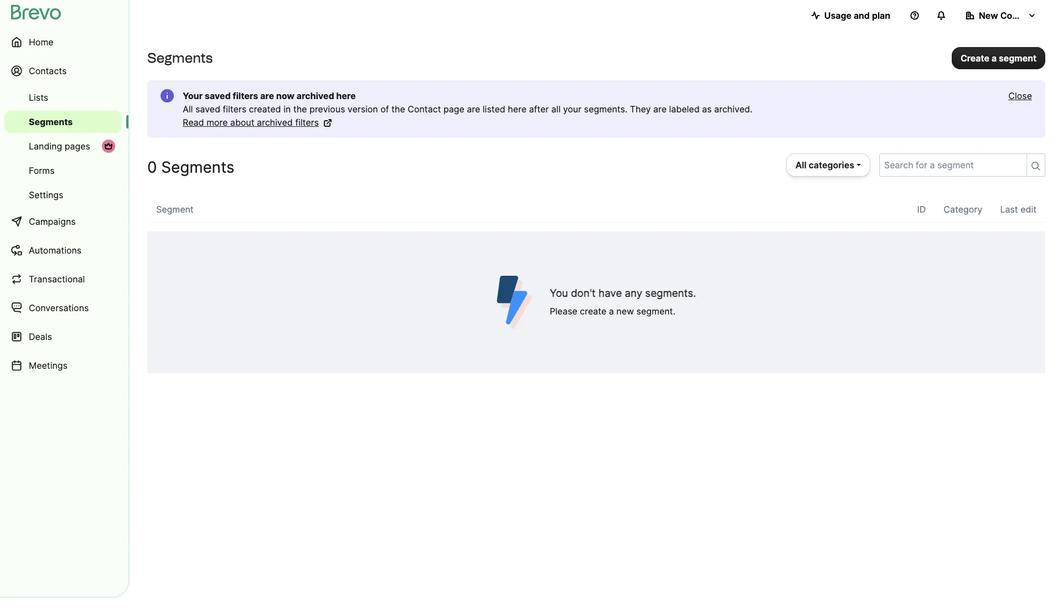 Task type: vqa. For each thing, say whether or not it's contained in the screenshot.
Email support
no



Task type: locate. For each thing, give the bounding box(es) containing it.
now
[[276, 90, 295, 101]]

you
[[550, 287, 568, 300]]

all categories
[[796, 160, 855, 171]]

saved
[[205, 90, 231, 101], [196, 104, 220, 115]]

deals
[[29, 331, 52, 342]]

0 vertical spatial all
[[183, 104, 193, 115]]

the right in
[[293, 104, 307, 115]]

are up created
[[260, 90, 274, 101]]

contacts link
[[4, 58, 122, 84]]

forms link
[[4, 160, 122, 182]]

0 horizontal spatial a
[[609, 306, 614, 317]]

all categories button
[[786, 153, 871, 177]]

any
[[625, 287, 643, 300]]

a
[[992, 52, 997, 63], [609, 306, 614, 317]]

1 vertical spatial segments.
[[646, 287, 696, 300]]

segments.
[[584, 104, 628, 115], [646, 287, 696, 300]]

1 vertical spatial filters
[[223, 104, 247, 115]]

1 vertical spatial archived
[[257, 117, 293, 128]]

labeled
[[669, 104, 700, 115]]

the
[[293, 104, 307, 115], [392, 104, 405, 115]]

a left new
[[609, 306, 614, 317]]

contact
[[408, 104, 441, 115]]

filters up the about
[[223, 104, 247, 115]]

alert
[[147, 80, 1046, 138]]

landing
[[29, 141, 62, 152]]

0
[[147, 158, 157, 177]]

are right they
[[654, 104, 667, 115]]

0 vertical spatial a
[[992, 52, 997, 63]]

saved up more
[[196, 104, 220, 115]]

conversations link
[[4, 295, 122, 321]]

1 horizontal spatial all
[[796, 160, 807, 171]]

categories
[[809, 160, 855, 171]]

archived
[[297, 90, 334, 101], [257, 117, 293, 128]]

are
[[260, 90, 274, 101], [467, 104, 480, 115], [654, 104, 667, 115]]

1 horizontal spatial a
[[992, 52, 997, 63]]

0 horizontal spatial here
[[336, 90, 356, 101]]

0 vertical spatial segments.
[[584, 104, 628, 115]]

landing pages link
[[4, 135, 122, 157]]

0 vertical spatial archived
[[297, 90, 334, 101]]

segments
[[147, 50, 213, 66], [29, 116, 73, 127], [161, 158, 235, 177]]

all down your
[[183, 104, 193, 115]]

filters down 'previous'
[[295, 117, 319, 128]]

listed
[[483, 104, 506, 115]]

your
[[183, 90, 203, 101]]

of
[[381, 104, 389, 115]]

here up version
[[336, 90, 356, 101]]

you don't have any segments.
[[550, 287, 696, 300]]

segments up your
[[147, 50, 213, 66]]

all left categories
[[796, 160, 807, 171]]

segments up landing
[[29, 116, 73, 127]]

a inside button
[[992, 52, 997, 63]]

meetings link
[[4, 352, 122, 379]]

search image
[[1032, 162, 1041, 171]]

segment.
[[637, 306, 676, 317]]

meetings
[[29, 360, 68, 371]]

left___rvooi image
[[104, 142, 113, 151]]

1 vertical spatial saved
[[196, 104, 220, 115]]

1 horizontal spatial archived
[[297, 90, 334, 101]]

page
[[444, 104, 465, 115]]

archived inside your saved filters are now archived here all saved filters created in the previous version of the contact page are listed here after all your segments. they are labeled as archived.
[[297, 90, 334, 101]]

1 horizontal spatial the
[[392, 104, 405, 115]]

all
[[183, 104, 193, 115], [796, 160, 807, 171]]

0 horizontal spatial archived
[[257, 117, 293, 128]]

segments down the read
[[161, 158, 235, 177]]

archived down created
[[257, 117, 293, 128]]

segments. up the segment.
[[646, 287, 696, 300]]

here
[[336, 90, 356, 101], [508, 104, 527, 115]]

landing pages
[[29, 141, 90, 152]]

create a segment button
[[952, 47, 1046, 69]]

all
[[552, 104, 561, 115]]

filters up created
[[233, 90, 258, 101]]

a right create
[[992, 52, 997, 63]]

1 vertical spatial here
[[508, 104, 527, 115]]

segments. inside your saved filters are now archived here all saved filters created in the previous version of the contact page are listed here after all your segments. they are labeled as archived.
[[584, 104, 628, 115]]

0 vertical spatial here
[[336, 90, 356, 101]]

automations link
[[4, 237, 122, 264]]

alert containing your saved filters are now archived here
[[147, 80, 1046, 138]]

archived up 'previous'
[[297, 90, 334, 101]]

your
[[563, 104, 582, 115]]

lists link
[[4, 86, 122, 109]]

home link
[[4, 29, 122, 55]]

0 horizontal spatial are
[[260, 90, 274, 101]]

saved right your
[[205, 90, 231, 101]]

1 vertical spatial all
[[796, 160, 807, 171]]

are right page on the left
[[467, 104, 480, 115]]

previous
[[310, 104, 345, 115]]

create a segment
[[961, 52, 1037, 63]]

pages
[[65, 141, 90, 152]]

usage
[[825, 10, 852, 21]]

0 horizontal spatial the
[[293, 104, 307, 115]]

lists
[[29, 92, 48, 103]]

here left after
[[508, 104, 527, 115]]

filters
[[233, 90, 258, 101], [223, 104, 247, 115], [295, 117, 319, 128]]

0 horizontal spatial all
[[183, 104, 193, 115]]

segments. right your
[[584, 104, 628, 115]]

have
[[599, 287, 622, 300]]

1 horizontal spatial here
[[508, 104, 527, 115]]

new company button
[[957, 4, 1046, 27]]

new
[[979, 10, 999, 21]]

create
[[580, 306, 607, 317]]

Search for a segment search field
[[880, 154, 1023, 176]]

0 horizontal spatial segments.
[[584, 104, 628, 115]]

the right of
[[392, 104, 405, 115]]

usage and plan
[[825, 10, 891, 21]]

0 vertical spatial segments
[[147, 50, 213, 66]]

1 horizontal spatial segments.
[[646, 287, 696, 300]]

id
[[918, 204, 926, 215]]



Task type: describe. For each thing, give the bounding box(es) containing it.
2 vertical spatial filters
[[295, 117, 319, 128]]

about
[[230, 117, 255, 128]]

read
[[183, 117, 204, 128]]

close link
[[1009, 89, 1033, 102]]

in
[[284, 104, 291, 115]]

settings link
[[4, 184, 122, 206]]

1 the from the left
[[293, 104, 307, 115]]

campaigns
[[29, 216, 76, 227]]

read more about archived filters
[[183, 117, 319, 128]]

deals link
[[4, 324, 122, 350]]

0 vertical spatial filters
[[233, 90, 258, 101]]

don't
[[571, 287, 596, 300]]

as
[[702, 104, 712, 115]]

edit
[[1021, 204, 1037, 215]]

last
[[1001, 204, 1019, 215]]

2 the from the left
[[392, 104, 405, 115]]

company
[[1001, 10, 1042, 21]]

read more about archived filters link
[[183, 116, 332, 129]]

create
[[961, 52, 990, 63]]

transactional
[[29, 274, 85, 285]]

and
[[854, 10, 870, 21]]

more
[[207, 117, 228, 128]]

close
[[1009, 90, 1033, 101]]

home
[[29, 37, 54, 48]]

transactional link
[[4, 266, 122, 293]]

conversations
[[29, 302, 89, 314]]

forms
[[29, 165, 55, 176]]

please
[[550, 306, 578, 317]]

segment
[[156, 204, 194, 215]]

new
[[617, 306, 634, 317]]

campaigns link
[[4, 208, 122, 235]]

all inside your saved filters are now archived here all saved filters created in the previous version of the contact page are listed here after all your segments. they are labeled as archived.
[[183, 104, 193, 115]]

2 vertical spatial segments
[[161, 158, 235, 177]]

search button
[[1027, 155, 1045, 176]]

segments link
[[4, 111, 122, 133]]

archived.
[[715, 104, 753, 115]]

category
[[944, 204, 983, 215]]

1 horizontal spatial are
[[467, 104, 480, 115]]

your saved filters are now archived here all saved filters created in the previous version of the contact page are listed here after all your segments. they are labeled as archived.
[[183, 90, 753, 115]]

1 vertical spatial a
[[609, 306, 614, 317]]

version
[[348, 104, 378, 115]]

all inside button
[[796, 160, 807, 171]]

new company
[[979, 10, 1042, 21]]

automations
[[29, 245, 82, 256]]

0 vertical spatial saved
[[205, 90, 231, 101]]

contacts
[[29, 65, 67, 76]]

2 horizontal spatial are
[[654, 104, 667, 115]]

settings
[[29, 189, 63, 201]]

they
[[630, 104, 651, 115]]

0 segments
[[147, 158, 235, 177]]

please create a new segment.
[[550, 306, 676, 317]]

1 vertical spatial segments
[[29, 116, 73, 127]]

created
[[249, 104, 281, 115]]

after
[[529, 104, 549, 115]]

usage and plan button
[[803, 4, 900, 27]]

segment
[[999, 52, 1037, 63]]

last edit
[[1001, 204, 1037, 215]]

plan
[[872, 10, 891, 21]]



